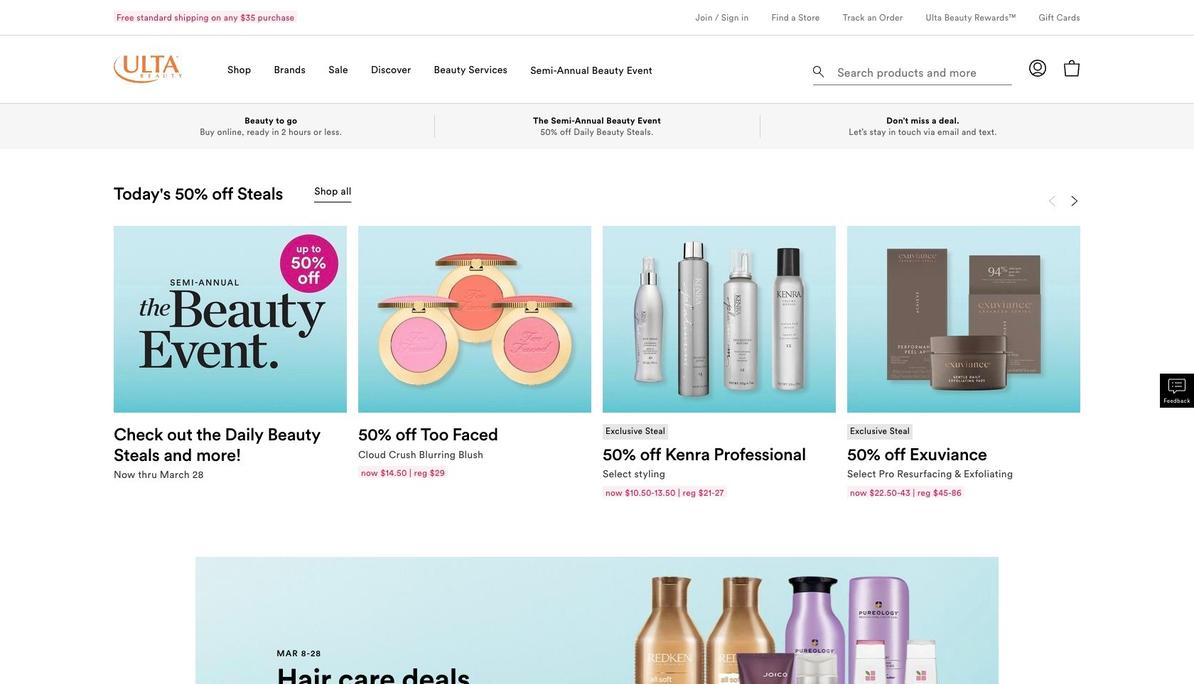 Task type: vqa. For each thing, say whether or not it's contained in the screenshot.
$15 Shape Tape Full Coverage, Ultra Creamy & Radiant Medium Coverage Concealers. image
no



Task type: locate. For each thing, give the bounding box(es) containing it.
None search field
[[814, 54, 1013, 88]]

previous slide image
[[1047, 195, 1058, 207]]

log in to your ulta account image
[[1030, 59, 1047, 77]]

region
[[114, 191, 1081, 546]]



Task type: describe. For each thing, give the bounding box(es) containing it.
next slide image
[[1070, 195, 1081, 207]]

Search products and more search field
[[836, 57, 1008, 82]]

0 items in bag image
[[1064, 60, 1081, 77]]



